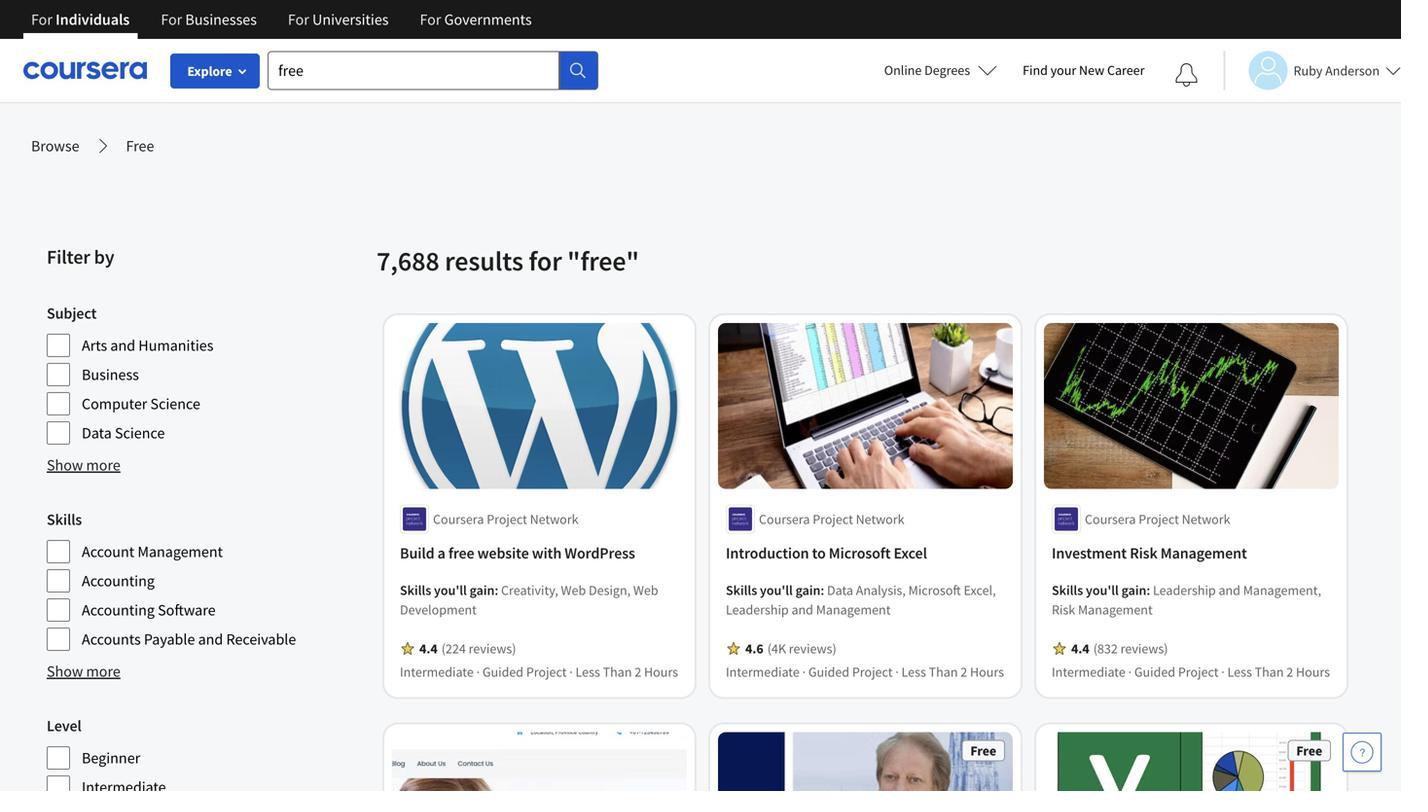Task type: describe. For each thing, give the bounding box(es) containing it.
management inside leadership and management, risk management
[[1078, 601, 1153, 618]]

reviews) for website
[[469, 640, 516, 657]]

project down leadership and management, risk management
[[1178, 663, 1219, 681]]

gain for microsoft
[[796, 581, 821, 599]]

introduction to microsoft excel
[[726, 543, 927, 563]]

degrees
[[925, 61, 970, 79]]

hours for introduction to microsoft excel
[[970, 663, 1004, 681]]

skills inside group
[[47, 510, 82, 529]]

show more button for accounts
[[47, 660, 120, 683]]

management up leadership and management, risk management
[[1161, 543, 1247, 563]]

receivable
[[226, 630, 296, 649]]

network for excel
[[856, 510, 905, 528]]

filter
[[47, 245, 90, 269]]

skills for investment risk management
[[1052, 581, 1083, 599]]

more for data
[[86, 455, 120, 475]]

for for businesses
[[161, 10, 182, 29]]

risk inside leadership and management, risk management
[[1052, 601, 1076, 618]]

design,
[[589, 581, 631, 599]]

introduction to microsoft excel link
[[726, 541, 1005, 565]]

build
[[400, 543, 434, 563]]

find your new career link
[[1013, 58, 1155, 83]]

management inside skills group
[[138, 542, 223, 561]]

"free"
[[567, 244, 639, 278]]

data for analysis,
[[827, 581, 853, 599]]

investment
[[1052, 543, 1127, 563]]

hours for investment risk management
[[1296, 663, 1330, 681]]

help center image
[[1351, 741, 1374, 764]]

excel,
[[964, 581, 996, 599]]

introduction
[[726, 543, 809, 563]]

intermediate for build
[[400, 663, 474, 681]]

reviews) for excel
[[789, 640, 837, 657]]

4.6
[[745, 640, 764, 657]]

2 for excel
[[961, 663, 968, 681]]

than for excel
[[929, 663, 958, 681]]

2 for website
[[635, 663, 642, 681]]

gain for free
[[470, 581, 495, 599]]

3 intermediate · guided project · less than 2 hours from the left
[[1052, 663, 1330, 681]]

level group
[[47, 714, 365, 791]]

project down creativity, web design, web development
[[526, 663, 567, 681]]

to
[[812, 543, 826, 563]]

for for individuals
[[31, 10, 52, 29]]

3 · from the left
[[802, 663, 806, 681]]

payable
[[144, 630, 195, 649]]

results
[[445, 244, 523, 278]]

for for universities
[[288, 10, 309, 29]]

for individuals
[[31, 10, 130, 29]]

find
[[1023, 61, 1048, 79]]

for
[[529, 244, 562, 278]]

leadership inside data analysis, microsoft excel, leadership and management
[[726, 601, 789, 618]]

account
[[82, 542, 134, 561]]

show more button for data
[[47, 453, 120, 477]]

3 reviews) from the left
[[1121, 640, 1168, 657]]

business
[[82, 365, 139, 384]]

skills you'll gain : for investment
[[1052, 581, 1153, 599]]

ruby anderson
[[1294, 62, 1380, 79]]

4.6 (4k reviews)
[[745, 640, 837, 657]]

guided for excel
[[809, 663, 850, 681]]

online degrees
[[884, 61, 970, 79]]

(4k
[[767, 640, 786, 657]]

governments
[[444, 10, 532, 29]]

4.4 (224 reviews)
[[419, 640, 516, 657]]

4.4 (832 reviews)
[[1071, 640, 1168, 657]]

arts and humanities
[[82, 336, 214, 355]]

free
[[448, 543, 474, 563]]

leadership and management, risk management
[[1052, 581, 1322, 618]]

browse
[[31, 136, 79, 156]]

creativity, web design, web development
[[400, 581, 658, 618]]

subject group
[[47, 302, 365, 446]]

coursera project network for microsoft
[[759, 510, 905, 528]]

intermediate for investment
[[1052, 663, 1126, 681]]

accounting software
[[82, 600, 216, 620]]

What do you want to learn? text field
[[268, 51, 560, 90]]

project down data analysis, microsoft excel, leadership and management
[[852, 663, 893, 681]]

anderson
[[1325, 62, 1380, 79]]

accounts payable and receivable
[[82, 630, 296, 649]]

4 · from the left
[[896, 663, 899, 681]]

you'll for build
[[434, 581, 467, 599]]

more for accounts
[[86, 662, 120, 681]]

arts
[[82, 336, 107, 355]]

3 2 from the left
[[1287, 663, 1294, 681]]

ruby
[[1294, 62, 1323, 79]]

coursera for to
[[759, 510, 810, 528]]

1 web from the left
[[561, 581, 586, 599]]

analysis,
[[856, 581, 906, 599]]

less for website
[[576, 663, 600, 681]]

you'll for introduction
[[760, 581, 793, 599]]

filter by
[[47, 245, 114, 269]]

online
[[884, 61, 922, 79]]

universities
[[312, 10, 389, 29]]

skills group
[[47, 508, 365, 652]]

a
[[438, 543, 445, 563]]

for for governments
[[420, 10, 441, 29]]

accounting for accounting software
[[82, 600, 155, 620]]

career
[[1107, 61, 1145, 79]]

accounting for accounting
[[82, 571, 155, 591]]

for businesses
[[161, 10, 257, 29]]

management,
[[1243, 581, 1322, 599]]

build a free website with wordpress link
[[400, 541, 679, 565]]

show more for accounts payable and receivable
[[47, 662, 120, 681]]

wordpress
[[565, 543, 635, 563]]

2 · from the left
[[570, 663, 573, 681]]

and inside leadership and management, risk management
[[1219, 581, 1241, 599]]

4.4 for build
[[419, 640, 438, 657]]

data science
[[82, 423, 165, 443]]

intermediate · guided project · less than 2 hours for website
[[400, 663, 678, 681]]

computer
[[82, 394, 147, 414]]

5 · from the left
[[1128, 663, 1132, 681]]



Task type: locate. For each thing, give the bounding box(es) containing it.
1 horizontal spatial data
[[827, 581, 853, 599]]

coursera image
[[23, 55, 147, 86]]

2 2 from the left
[[961, 663, 968, 681]]

0 horizontal spatial free
[[126, 136, 154, 156]]

0 horizontal spatial hours
[[644, 663, 678, 681]]

explore
[[187, 62, 232, 80]]

2 horizontal spatial network
[[1182, 510, 1231, 528]]

show more down data science
[[47, 455, 120, 475]]

1 reviews) from the left
[[469, 640, 516, 657]]

for up what do you want to learn? text box
[[420, 10, 441, 29]]

development
[[400, 601, 477, 618]]

2 you'll from the left
[[760, 581, 793, 599]]

skills you'll gain : up development
[[400, 581, 501, 599]]

1 horizontal spatial than
[[929, 663, 958, 681]]

your
[[1051, 61, 1077, 79]]

2 horizontal spatial intermediate
[[1052, 663, 1126, 681]]

level
[[47, 716, 81, 736]]

less for excel
[[902, 663, 926, 681]]

: for microsoft
[[821, 581, 824, 599]]

accounting
[[82, 571, 155, 591], [82, 600, 155, 620]]

and right arts
[[110, 336, 135, 355]]

1 horizontal spatial less
[[902, 663, 926, 681]]

science
[[150, 394, 200, 414], [115, 423, 165, 443]]

0 vertical spatial show more button
[[47, 453, 120, 477]]

coursera project network for free
[[433, 510, 579, 528]]

0 horizontal spatial skills you'll gain :
[[400, 581, 501, 599]]

1 2 from the left
[[635, 663, 642, 681]]

3 for from the left
[[288, 10, 309, 29]]

gain down free
[[470, 581, 495, 599]]

0 horizontal spatial reviews)
[[469, 640, 516, 657]]

0 vertical spatial microsoft
[[829, 543, 891, 563]]

2 horizontal spatial skills you'll gain :
[[1052, 581, 1153, 599]]

than
[[603, 663, 632, 681], [929, 663, 958, 681], [1255, 663, 1284, 681]]

skills up development
[[400, 581, 431, 599]]

1 vertical spatial microsoft
[[909, 581, 961, 599]]

3 you'll from the left
[[1086, 581, 1119, 599]]

show for accounts
[[47, 662, 83, 681]]

skills down introduction
[[726, 581, 757, 599]]

2 horizontal spatial hours
[[1296, 663, 1330, 681]]

2 show from the top
[[47, 662, 83, 681]]

show more
[[47, 455, 120, 475], [47, 662, 120, 681]]

1 hours from the left
[[644, 663, 678, 681]]

than for website
[[603, 663, 632, 681]]

1 vertical spatial show
[[47, 662, 83, 681]]

build a free website with wordpress
[[400, 543, 635, 563]]

0 horizontal spatial microsoft
[[829, 543, 891, 563]]

project up introduction to microsoft excel
[[813, 510, 853, 528]]

data down "computer"
[[82, 423, 112, 443]]

science down humanities
[[150, 394, 200, 414]]

and left management,
[[1219, 581, 1241, 599]]

microsoft for to
[[829, 543, 891, 563]]

businesses
[[185, 10, 257, 29]]

for governments
[[420, 10, 532, 29]]

2 skills you'll gain : from the left
[[726, 581, 827, 599]]

2 horizontal spatial gain
[[1122, 581, 1147, 599]]

2 hours from the left
[[970, 663, 1004, 681]]

for left individuals
[[31, 10, 52, 29]]

0 horizontal spatial leadership
[[726, 601, 789, 618]]

2 gain from the left
[[796, 581, 821, 599]]

2 intermediate from the left
[[726, 663, 800, 681]]

2 horizontal spatial free
[[1297, 742, 1322, 759]]

0 vertical spatial science
[[150, 394, 200, 414]]

4.4 for investment
[[1071, 640, 1090, 657]]

coursera project network
[[433, 510, 579, 528], [759, 510, 905, 528], [1085, 510, 1231, 528]]

investment risk management link
[[1052, 541, 1331, 565]]

2
[[635, 663, 642, 681], [961, 663, 968, 681], [1287, 663, 1294, 681]]

humanities
[[138, 336, 214, 355]]

2 accounting from the top
[[82, 600, 155, 620]]

data for science
[[82, 423, 112, 443]]

more down accounts at the bottom
[[86, 662, 120, 681]]

coursera for risk
[[1085, 510, 1136, 528]]

you'll down introduction
[[760, 581, 793, 599]]

1 than from the left
[[603, 663, 632, 681]]

2 horizontal spatial than
[[1255, 663, 1284, 681]]

1 vertical spatial data
[[827, 581, 853, 599]]

1 vertical spatial show more
[[47, 662, 120, 681]]

gain down investment risk management
[[1122, 581, 1147, 599]]

network for website
[[530, 510, 579, 528]]

1 4.4 from the left
[[419, 640, 438, 657]]

3 hours from the left
[[1296, 663, 1330, 681]]

leadership inside leadership and management, risk management
[[1153, 581, 1216, 599]]

0 horizontal spatial :
[[495, 581, 498, 599]]

intermediate · guided project · less than 2 hours down creativity, web design, web development
[[400, 663, 678, 681]]

gain
[[470, 581, 495, 599], [796, 581, 821, 599], [1122, 581, 1147, 599]]

with
[[532, 543, 562, 563]]

1 accounting from the top
[[82, 571, 155, 591]]

2 horizontal spatial :
[[1147, 581, 1150, 599]]

1 vertical spatial accounting
[[82, 600, 155, 620]]

0 vertical spatial show
[[47, 455, 83, 475]]

intermediate down (224
[[400, 663, 474, 681]]

1 horizontal spatial intermediate
[[726, 663, 800, 681]]

· down 4.4 (224 reviews)
[[476, 663, 480, 681]]

management inside data analysis, microsoft excel, leadership and management
[[816, 601, 891, 618]]

science for computer science
[[150, 394, 200, 414]]

web right design,
[[633, 581, 658, 599]]

1 horizontal spatial 4.4
[[1071, 640, 1090, 657]]

1 more from the top
[[86, 455, 120, 475]]

coursera up free
[[433, 510, 484, 528]]

0 vertical spatial accounting
[[82, 571, 155, 591]]

1 show more button from the top
[[47, 453, 120, 477]]

data analysis, microsoft excel, leadership and management
[[726, 581, 996, 618]]

data inside "subject" group
[[82, 423, 112, 443]]

more down data science
[[86, 455, 120, 475]]

website
[[477, 543, 529, 563]]

risk down investment
[[1052, 601, 1076, 618]]

and down software
[[198, 630, 223, 649]]

1 horizontal spatial web
[[633, 581, 658, 599]]

intermediate · guided project · less than 2 hours down data analysis, microsoft excel, leadership and management
[[726, 663, 1004, 681]]

6 · from the left
[[1222, 663, 1225, 681]]

· down leadership and management, risk management
[[1222, 663, 1225, 681]]

for left businesses
[[161, 10, 182, 29]]

web
[[561, 581, 586, 599], [633, 581, 658, 599]]

coursera up investment
[[1085, 510, 1136, 528]]

3 less from the left
[[1228, 663, 1252, 681]]

management up software
[[138, 542, 223, 561]]

reviews) right (4k
[[789, 640, 837, 657]]

skills you'll gain : down introduction
[[726, 581, 827, 599]]

1 show more from the top
[[47, 455, 120, 475]]

network up investment risk management link
[[1182, 510, 1231, 528]]

0 horizontal spatial 4.4
[[419, 640, 438, 657]]

· down 4.4 (832 reviews) at the right bottom
[[1128, 663, 1132, 681]]

reviews) right (224
[[469, 640, 516, 657]]

0 horizontal spatial than
[[603, 663, 632, 681]]

1 network from the left
[[530, 510, 579, 528]]

1 horizontal spatial leadership
[[1153, 581, 1216, 599]]

skills you'll gain : down investment
[[1052, 581, 1153, 599]]

2 horizontal spatial 2
[[1287, 663, 1294, 681]]

leadership down investment risk management link
[[1153, 581, 1216, 599]]

2 : from the left
[[821, 581, 824, 599]]

coursera for a
[[433, 510, 484, 528]]

2 than from the left
[[929, 663, 958, 681]]

2 horizontal spatial coursera
[[1085, 510, 1136, 528]]

investment risk management
[[1052, 543, 1247, 563]]

subject
[[47, 304, 97, 323]]

accounting down 'account'
[[82, 571, 155, 591]]

reviews)
[[469, 640, 516, 657], [789, 640, 837, 657], [1121, 640, 1168, 657]]

1 gain from the left
[[470, 581, 495, 599]]

3 : from the left
[[1147, 581, 1150, 599]]

0 horizontal spatial network
[[530, 510, 579, 528]]

1 intermediate · guided project · less than 2 hours from the left
[[400, 663, 678, 681]]

4.4 left (832
[[1071, 640, 1090, 657]]

0 horizontal spatial coursera project network
[[433, 510, 579, 528]]

intermediate · guided project · less than 2 hours
[[400, 663, 678, 681], [726, 663, 1004, 681], [1052, 663, 1330, 681]]

2 horizontal spatial less
[[1228, 663, 1252, 681]]

microsoft for analysis,
[[909, 581, 961, 599]]

2 web from the left
[[633, 581, 658, 599]]

excel
[[894, 543, 927, 563]]

for left universities
[[288, 10, 309, 29]]

1 horizontal spatial risk
[[1130, 543, 1158, 563]]

coursera
[[433, 510, 484, 528], [759, 510, 810, 528], [1085, 510, 1136, 528]]

skills you'll gain :
[[400, 581, 501, 599], [726, 581, 827, 599], [1052, 581, 1153, 599]]

1 skills you'll gain : from the left
[[400, 581, 501, 599]]

1 horizontal spatial free
[[971, 742, 996, 759]]

less down analysis,
[[902, 663, 926, 681]]

online degrees button
[[869, 49, 1013, 91]]

0 horizontal spatial data
[[82, 423, 112, 443]]

1 vertical spatial science
[[115, 423, 165, 443]]

beginner
[[82, 748, 140, 768]]

skills for build a free website with wordpress
[[400, 581, 431, 599]]

0 vertical spatial show more
[[47, 455, 120, 475]]

you'll down investment
[[1086, 581, 1119, 599]]

skills you'll gain : for introduction
[[726, 581, 827, 599]]

gain for management
[[1122, 581, 1147, 599]]

2 less from the left
[[902, 663, 926, 681]]

3 intermediate from the left
[[1052, 663, 1126, 681]]

show more down accounts at the bottom
[[47, 662, 120, 681]]

· down data analysis, microsoft excel, leadership and management
[[896, 663, 899, 681]]

hours for build a free website with wordpress
[[644, 663, 678, 681]]

banner navigation
[[16, 0, 548, 39]]

2 guided from the left
[[809, 663, 850, 681]]

0 horizontal spatial intermediate · guided project · less than 2 hours
[[400, 663, 678, 681]]

2 horizontal spatial intermediate · guided project · less than 2 hours
[[1052, 663, 1330, 681]]

data inside data analysis, microsoft excel, leadership and management
[[827, 581, 853, 599]]

microsoft down excel
[[909, 581, 961, 599]]

: down to
[[821, 581, 824, 599]]

4.4
[[419, 640, 438, 657], [1071, 640, 1090, 657]]

: for management
[[1147, 581, 1150, 599]]

less
[[576, 663, 600, 681], [902, 663, 926, 681], [1228, 663, 1252, 681]]

0 vertical spatial data
[[82, 423, 112, 443]]

1 · from the left
[[476, 663, 480, 681]]

0 horizontal spatial less
[[576, 663, 600, 681]]

3 coursera project network from the left
[[1085, 510, 1231, 528]]

coursera project network for management
[[1085, 510, 1231, 528]]

management down analysis,
[[816, 601, 891, 618]]

1 intermediate from the left
[[400, 663, 474, 681]]

1 horizontal spatial hours
[[970, 663, 1004, 681]]

management up 4.4 (832 reviews) at the right bottom
[[1078, 601, 1153, 618]]

0 vertical spatial more
[[86, 455, 120, 475]]

1 for from the left
[[31, 10, 52, 29]]

risk
[[1130, 543, 1158, 563], [1052, 601, 1076, 618]]

intermediate
[[400, 663, 474, 681], [726, 663, 800, 681], [1052, 663, 1126, 681]]

3 gain from the left
[[1122, 581, 1147, 599]]

0 horizontal spatial web
[[561, 581, 586, 599]]

3 guided from the left
[[1135, 663, 1176, 681]]

0 horizontal spatial you'll
[[434, 581, 467, 599]]

2 show more button from the top
[[47, 660, 120, 683]]

web left design,
[[561, 581, 586, 599]]

show more button
[[47, 453, 120, 477], [47, 660, 120, 683]]

data
[[82, 423, 112, 443], [827, 581, 853, 599]]

find your new career
[[1023, 61, 1145, 79]]

: for free
[[495, 581, 498, 599]]

you'll for investment
[[1086, 581, 1119, 599]]

intermediate for introduction
[[726, 663, 800, 681]]

1 horizontal spatial intermediate · guided project · less than 2 hours
[[726, 663, 1004, 681]]

skills up 'account'
[[47, 510, 82, 529]]

microsoft
[[829, 543, 891, 563], [909, 581, 961, 599]]

leadership up 4.6
[[726, 601, 789, 618]]

0 horizontal spatial guided
[[483, 663, 524, 681]]

show notifications image
[[1175, 63, 1198, 87]]

guided down 4.6 (4k reviews)
[[809, 663, 850, 681]]

skills you'll gain : for build
[[400, 581, 501, 599]]

science down computer science
[[115, 423, 165, 443]]

intermediate down 4.6
[[726, 663, 800, 681]]

0 horizontal spatial coursera
[[433, 510, 484, 528]]

2 coursera from the left
[[759, 510, 810, 528]]

guided for website
[[483, 663, 524, 681]]

0 horizontal spatial gain
[[470, 581, 495, 599]]

skills down investment
[[1052, 581, 1083, 599]]

coursera project network up "website"
[[433, 510, 579, 528]]

account management
[[82, 542, 223, 561]]

0 horizontal spatial intermediate
[[400, 663, 474, 681]]

1 horizontal spatial 2
[[961, 663, 968, 681]]

project up "website"
[[487, 510, 527, 528]]

1 horizontal spatial guided
[[809, 663, 850, 681]]

1 horizontal spatial coursera project network
[[759, 510, 905, 528]]

explore button
[[170, 54, 260, 89]]

1 vertical spatial leadership
[[726, 601, 789, 618]]

network up with
[[530, 510, 579, 528]]

show for data
[[47, 455, 83, 475]]

you'll up development
[[434, 581, 467, 599]]

for universities
[[288, 10, 389, 29]]

coursera project network up introduction to microsoft excel
[[759, 510, 905, 528]]

and inside "subject" group
[[110, 336, 135, 355]]

accounts
[[82, 630, 141, 649]]

by
[[94, 245, 114, 269]]

1 horizontal spatial coursera
[[759, 510, 810, 528]]

· down creativity, web design, web development
[[570, 663, 573, 681]]

intermediate down (832
[[1052, 663, 1126, 681]]

show more button down accounts at the bottom
[[47, 660, 120, 683]]

show more button down data science
[[47, 453, 120, 477]]

2 horizontal spatial you'll
[[1086, 581, 1119, 599]]

3 than from the left
[[1255, 663, 1284, 681]]

1 horizontal spatial gain
[[796, 581, 821, 599]]

guided
[[483, 663, 524, 681], [809, 663, 850, 681], [1135, 663, 1176, 681]]

and up 4.6 (4k reviews)
[[792, 601, 813, 618]]

0 vertical spatial risk
[[1130, 543, 1158, 563]]

None search field
[[268, 51, 598, 90]]

: left creativity,
[[495, 581, 498, 599]]

1 show from the top
[[47, 455, 83, 475]]

skills for introduction to microsoft excel
[[726, 581, 757, 599]]

data down introduction to microsoft excel
[[827, 581, 853, 599]]

project
[[487, 510, 527, 528], [813, 510, 853, 528], [1139, 510, 1179, 528], [526, 663, 567, 681], [852, 663, 893, 681], [1178, 663, 1219, 681]]

2 horizontal spatial guided
[[1135, 663, 1176, 681]]

microsoft right to
[[829, 543, 891, 563]]

and inside skills group
[[198, 630, 223, 649]]

intermediate · guided project · less than 2 hours for excel
[[726, 663, 1004, 681]]

7,688 results for "free"
[[377, 244, 639, 278]]

1 you'll from the left
[[434, 581, 467, 599]]

2 intermediate · guided project · less than 2 hours from the left
[[726, 663, 1004, 681]]

· down 4.6 (4k reviews)
[[802, 663, 806, 681]]

creativity,
[[501, 581, 558, 599]]

network up introduction to microsoft excel link
[[856, 510, 905, 528]]

2 horizontal spatial reviews)
[[1121, 640, 1168, 657]]

reviews) right (832
[[1121, 640, 1168, 657]]

risk right investment
[[1130, 543, 1158, 563]]

1 horizontal spatial network
[[856, 510, 905, 528]]

guided down 4.4 (832 reviews) at the right bottom
[[1135, 663, 1176, 681]]

7,688
[[377, 244, 440, 278]]

3 network from the left
[[1182, 510, 1231, 528]]

4.4 left (224
[[419, 640, 438, 657]]

and inside data analysis, microsoft excel, leadership and management
[[792, 601, 813, 618]]

new
[[1079, 61, 1105, 79]]

show
[[47, 455, 83, 475], [47, 662, 83, 681]]

1 horizontal spatial reviews)
[[789, 640, 837, 657]]

(224
[[441, 640, 466, 657]]

1 coursera from the left
[[433, 510, 484, 528]]

hours
[[644, 663, 678, 681], [970, 663, 1004, 681], [1296, 663, 1330, 681]]

intermediate · guided project · less than 2 hours down leadership and management, risk management
[[1052, 663, 1330, 681]]

individuals
[[56, 10, 130, 29]]

science for data science
[[115, 423, 165, 443]]

(832
[[1093, 640, 1118, 657]]

show down data science
[[47, 455, 83, 475]]

coursera up introduction
[[759, 510, 810, 528]]

1 guided from the left
[[483, 663, 524, 681]]

coursera project network up investment risk management
[[1085, 510, 1231, 528]]

2 reviews) from the left
[[789, 640, 837, 657]]

1 vertical spatial risk
[[1052, 601, 1076, 618]]

computer science
[[82, 394, 200, 414]]

2 for from the left
[[161, 10, 182, 29]]

less down design,
[[576, 663, 600, 681]]

3 coursera from the left
[[1085, 510, 1136, 528]]

4 for from the left
[[420, 10, 441, 29]]

2 network from the left
[[856, 510, 905, 528]]

0 horizontal spatial risk
[[1052, 601, 1076, 618]]

less down leadership and management, risk management
[[1228, 663, 1252, 681]]

0 vertical spatial leadership
[[1153, 581, 1216, 599]]

2 4.4 from the left
[[1071, 640, 1090, 657]]

3 skills you'll gain : from the left
[[1052, 581, 1153, 599]]

1 vertical spatial show more button
[[47, 660, 120, 683]]

: down investment risk management
[[1147, 581, 1150, 599]]

2 horizontal spatial coursera project network
[[1085, 510, 1231, 528]]

show more for data science
[[47, 455, 120, 475]]

microsoft inside data analysis, microsoft excel, leadership and management
[[909, 581, 961, 599]]

1 horizontal spatial you'll
[[760, 581, 793, 599]]

accounting up accounts at the bottom
[[82, 600, 155, 620]]

0 horizontal spatial 2
[[635, 663, 642, 681]]

2 more from the top
[[86, 662, 120, 681]]

ruby anderson button
[[1224, 51, 1401, 90]]

:
[[495, 581, 498, 599], [821, 581, 824, 599], [1147, 581, 1150, 599]]

1 : from the left
[[495, 581, 498, 599]]

software
[[158, 600, 216, 620]]

for
[[31, 10, 52, 29], [161, 10, 182, 29], [288, 10, 309, 29], [420, 10, 441, 29]]

show up level
[[47, 662, 83, 681]]

1 vertical spatial more
[[86, 662, 120, 681]]

1 coursera project network from the left
[[433, 510, 579, 528]]

2 show more from the top
[[47, 662, 120, 681]]

1 less from the left
[[576, 663, 600, 681]]

1 horizontal spatial skills you'll gain :
[[726, 581, 827, 599]]

browse link
[[31, 134, 79, 158]]

project up investment risk management
[[1139, 510, 1179, 528]]

1 horizontal spatial microsoft
[[909, 581, 961, 599]]

guided down 4.4 (224 reviews)
[[483, 663, 524, 681]]

gain down to
[[796, 581, 821, 599]]

2 coursera project network from the left
[[759, 510, 905, 528]]

1 horizontal spatial :
[[821, 581, 824, 599]]



Task type: vqa. For each thing, say whether or not it's contained in the screenshot.
the Get
no



